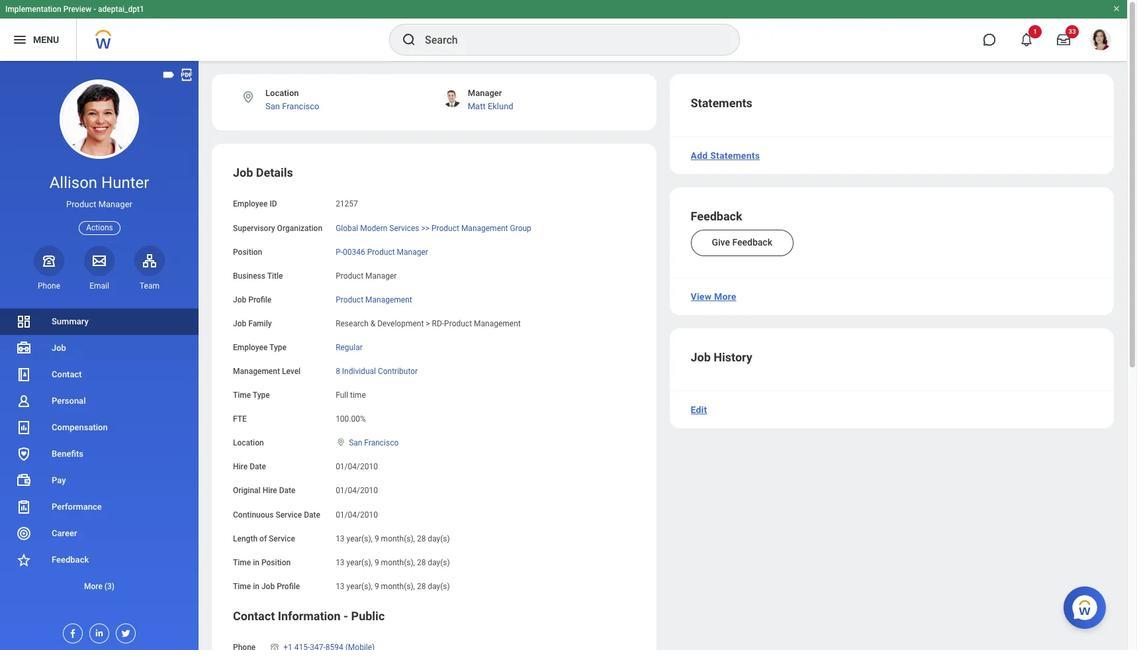 Task type: locate. For each thing, give the bounding box(es) containing it.
year(s), inside length of service element
[[347, 534, 373, 543]]

13 year(s), 9 month(s), 28 day(s) up time in position element
[[336, 534, 450, 543]]

year(s), down continuous service date "element" at the bottom
[[347, 534, 373, 543]]

0 vertical spatial profile
[[248, 295, 272, 304]]

0 vertical spatial location
[[265, 88, 299, 98]]

hire up original
[[233, 462, 248, 472]]

product manager
[[66, 199, 132, 209], [336, 271, 397, 280]]

1 vertical spatial hire
[[263, 486, 277, 495]]

preview
[[63, 5, 91, 14]]

2 vertical spatial 9
[[375, 582, 379, 591]]

day(s) up time in position element
[[428, 534, 450, 543]]

month(s), inside time in job profile element
[[381, 582, 415, 591]]

1 vertical spatial year(s),
[[347, 558, 373, 567]]

28 inside time in position element
[[417, 558, 426, 567]]

2 01/04/2010 from the top
[[336, 486, 378, 495]]

manager up product management link at the top of page
[[365, 271, 397, 280]]

job profile
[[233, 295, 272, 304]]

group
[[510, 223, 531, 233]]

2 vertical spatial date
[[304, 510, 320, 519]]

job left the history at the bottom right of the page
[[691, 350, 711, 364]]

personal link
[[0, 388, 199, 414]]

type down management level
[[253, 391, 270, 400]]

list
[[0, 308, 199, 600]]

fte element
[[336, 407, 366, 425]]

2 13 from the top
[[336, 558, 345, 567]]

2 vertical spatial year(s),
[[347, 582, 373, 591]]

1 day(s) from the top
[[428, 534, 450, 543]]

service
[[276, 510, 302, 519], [269, 534, 295, 543]]

day(s) inside time in position element
[[428, 558, 450, 567]]

p-
[[336, 247, 343, 257]]

1 vertical spatial 28
[[417, 558, 426, 567]]

manager down "hunter"
[[98, 199, 132, 209]]

time in job profile element
[[336, 574, 450, 592]]

9 up time in job profile element
[[375, 558, 379, 567]]

13 year(s), 9 month(s), 28 day(s) for length of service
[[336, 534, 450, 543]]

1 vertical spatial 9
[[375, 558, 379, 567]]

0 vertical spatial 28
[[417, 534, 426, 543]]

1 month(s), from the top
[[381, 534, 415, 543]]

8 individual contributor link
[[336, 364, 418, 376]]

location inside job details group
[[233, 438, 264, 448]]

13 inside time in job profile element
[[336, 582, 345, 591]]

regular
[[336, 343, 363, 352]]

0 vertical spatial date
[[250, 462, 266, 472]]

2 vertical spatial 28
[[417, 582, 426, 591]]

0 vertical spatial francisco
[[282, 102, 319, 111]]

performance image
[[16, 499, 32, 515]]

9
[[375, 534, 379, 543], [375, 558, 379, 567], [375, 582, 379, 591]]

manager
[[468, 88, 502, 98], [98, 199, 132, 209], [397, 247, 428, 257], [365, 271, 397, 280]]

in
[[253, 558, 259, 567], [253, 582, 259, 591]]

location image left location san francisco
[[241, 90, 256, 105]]

0 vertical spatial 01/04/2010
[[336, 462, 378, 472]]

location
[[265, 88, 299, 98], [233, 438, 264, 448]]

1 28 from the top
[[417, 534, 426, 543]]

0 vertical spatial 13 year(s), 9 month(s), 28 day(s)
[[336, 534, 450, 543]]

search image
[[401, 32, 417, 48]]

manager inside navigation pane region
[[98, 199, 132, 209]]

employee down the job family
[[233, 343, 268, 352]]

month(s), inside length of service element
[[381, 534, 415, 543]]

more left (3)
[[84, 582, 102, 591]]

1 vertical spatial type
[[253, 391, 270, 400]]

0 vertical spatial in
[[253, 558, 259, 567]]

28 inside time in job profile element
[[417, 582, 426, 591]]

research
[[336, 319, 369, 328]]

position
[[233, 247, 262, 257], [261, 558, 291, 567]]

location image down 100.00%
[[336, 438, 346, 447]]

1 button
[[1012, 25, 1042, 54]]

month(s), down time in position element
[[381, 582, 415, 591]]

job for job history
[[691, 350, 711, 364]]

1 vertical spatial service
[[269, 534, 295, 543]]

list containing summary
[[0, 308, 199, 600]]

1 vertical spatial feedback
[[732, 237, 773, 248]]

summary
[[52, 316, 89, 326]]

3 day(s) from the top
[[428, 582, 450, 591]]

contact information - public button
[[233, 609, 385, 623]]

28 up time in position element
[[417, 534, 426, 543]]

facebook image
[[64, 624, 78, 639]]

1 vertical spatial 13
[[336, 558, 345, 567]]

information
[[278, 609, 341, 623]]

year(s), inside time in job profile element
[[347, 582, 373, 591]]

2 vertical spatial feedback
[[52, 555, 89, 565]]

- inside menu banner
[[93, 5, 96, 14]]

more (3) button
[[0, 573, 199, 600]]

actions
[[86, 223, 113, 232]]

2 in from the top
[[253, 582, 259, 591]]

phone image
[[40, 253, 58, 269]]

1 horizontal spatial francisco
[[364, 438, 399, 448]]

contact link
[[0, 361, 199, 388]]

1 vertical spatial date
[[279, 486, 296, 495]]

compensation image
[[16, 420, 32, 436]]

contact for contact
[[52, 369, 82, 379]]

profile up family
[[248, 295, 272, 304]]

statements right add
[[710, 150, 760, 161]]

9 up public
[[375, 582, 379, 591]]

regular link
[[336, 340, 363, 352]]

manager inside manager matt eklund
[[468, 88, 502, 98]]

team
[[140, 281, 160, 290]]

28
[[417, 534, 426, 543], [417, 558, 426, 567], [417, 582, 426, 591]]

0 vertical spatial 13
[[336, 534, 345, 543]]

product down allison
[[66, 199, 96, 209]]

0 vertical spatial year(s),
[[347, 534, 373, 543]]

francisco
[[282, 102, 319, 111], [364, 438, 399, 448]]

contact inside group
[[233, 609, 275, 623]]

employee
[[233, 200, 268, 209], [233, 343, 268, 352]]

location image inside job details group
[[336, 438, 346, 447]]

time in job profile
[[233, 582, 300, 591]]

21257
[[336, 200, 358, 209]]

2 horizontal spatial date
[[304, 510, 320, 519]]

9 inside length of service element
[[375, 534, 379, 543]]

in down length of service
[[253, 558, 259, 567]]

1 horizontal spatial contact
[[233, 609, 275, 623]]

2 vertical spatial 13
[[336, 582, 345, 591]]

job left details
[[233, 166, 253, 180]]

management down employee type
[[233, 367, 280, 376]]

email button
[[84, 245, 115, 291]]

0 vertical spatial month(s),
[[381, 534, 415, 543]]

0 horizontal spatial hire
[[233, 462, 248, 472]]

rd-
[[432, 319, 444, 328]]

time
[[350, 391, 366, 400]]

3 13 from the top
[[336, 582, 345, 591]]

9 inside time in position element
[[375, 558, 379, 567]]

date for service
[[304, 510, 320, 519]]

13 year(s), 9 month(s), 28 day(s) for time in position
[[336, 558, 450, 567]]

product manager up product management link at the top of page
[[336, 271, 397, 280]]

3 year(s), from the top
[[347, 582, 373, 591]]

product inside business title element
[[336, 271, 363, 280]]

product right >>
[[432, 223, 459, 233]]

3 28 from the top
[[417, 582, 426, 591]]

summary link
[[0, 308, 199, 335]]

compensation
[[52, 422, 108, 432]]

date
[[250, 462, 266, 472], [279, 486, 296, 495], [304, 510, 320, 519]]

1 employee from the top
[[233, 200, 268, 209]]

month(s), for length of service
[[381, 534, 415, 543]]

0 vertical spatial feedback
[[691, 209, 742, 223]]

1 vertical spatial -
[[344, 609, 348, 623]]

compensation link
[[0, 414, 199, 441]]

- right preview
[[93, 5, 96, 14]]

3 time from the top
[[233, 582, 251, 591]]

28 inside length of service element
[[417, 534, 426, 543]]

type up management level
[[269, 343, 287, 352]]

- for adeptai_dpt1
[[93, 5, 96, 14]]

1 horizontal spatial profile
[[277, 582, 300, 591]]

-
[[93, 5, 96, 14], [344, 609, 348, 623]]

01/04/2010 down original hire date element
[[336, 510, 378, 519]]

8 individual contributor
[[336, 367, 418, 376]]

month(s), up time in job profile element
[[381, 558, 415, 567]]

year(s), for length of service
[[347, 534, 373, 543]]

1 13 year(s), 9 month(s), 28 day(s) from the top
[[336, 534, 450, 543]]

business
[[233, 271, 265, 280]]

month(s), for time in position
[[381, 558, 415, 567]]

1 horizontal spatial location image
[[336, 438, 346, 447]]

length
[[233, 534, 258, 543]]

hire right original
[[263, 486, 277, 495]]

time down time in position
[[233, 582, 251, 591]]

notifications large image
[[1020, 33, 1033, 46]]

more (3) button
[[0, 579, 199, 594]]

day(s) inside time in job profile element
[[428, 582, 450, 591]]

- for public
[[344, 609, 348, 623]]

position up time in job profile
[[261, 558, 291, 567]]

1 vertical spatial more
[[84, 582, 102, 591]]

1 vertical spatial 01/04/2010
[[336, 486, 378, 495]]

1 01/04/2010 from the top
[[336, 462, 378, 472]]

2 month(s), from the top
[[381, 558, 415, 567]]

01/04/2010 up original hire date element
[[336, 462, 378, 472]]

28 down time in position element
[[417, 582, 426, 591]]

1 vertical spatial month(s),
[[381, 558, 415, 567]]

2 28 from the top
[[417, 558, 426, 567]]

1 vertical spatial statements
[[710, 150, 760, 161]]

phone
[[38, 281, 60, 290]]

- left public
[[344, 609, 348, 623]]

2 vertical spatial day(s)
[[428, 582, 450, 591]]

1 vertical spatial contact
[[233, 609, 275, 623]]

month(s), up time in position element
[[381, 534, 415, 543]]

job down the summary
[[52, 343, 66, 353]]

statements up "add statements"
[[691, 96, 753, 110]]

location inside location san francisco
[[265, 88, 299, 98]]

0 horizontal spatial san francisco link
[[265, 102, 319, 111]]

3 9 from the top
[[375, 582, 379, 591]]

0 horizontal spatial san
[[265, 102, 280, 111]]

feedback
[[691, 209, 742, 223], [732, 237, 773, 248], [52, 555, 89, 565]]

navigation pane region
[[0, 61, 199, 650]]

0 vertical spatial san
[[265, 102, 280, 111]]

product inside 'link'
[[367, 247, 395, 257]]

benefits image
[[16, 446, 32, 462]]

date up original hire date
[[250, 462, 266, 472]]

1 horizontal spatial san
[[349, 438, 362, 448]]

summary image
[[16, 314, 32, 330]]

&
[[371, 319, 375, 328]]

1 time from the top
[[233, 391, 251, 400]]

0 vertical spatial location image
[[241, 90, 256, 105]]

0 horizontal spatial francisco
[[282, 102, 319, 111]]

job history
[[691, 350, 753, 364]]

Search Workday  search field
[[425, 25, 712, 54]]

hire
[[233, 462, 248, 472], [263, 486, 277, 495]]

pay image
[[16, 473, 32, 489]]

1 horizontal spatial san francisco link
[[349, 436, 399, 448]]

product down 00346
[[336, 271, 363, 280]]

2 time from the top
[[233, 558, 251, 567]]

title
[[267, 271, 283, 280]]

employee for employee id
[[233, 200, 268, 209]]

0 horizontal spatial profile
[[248, 295, 272, 304]]

0 horizontal spatial -
[[93, 5, 96, 14]]

1 horizontal spatial date
[[279, 486, 296, 495]]

profile
[[248, 295, 272, 304], [277, 582, 300, 591]]

0 vertical spatial more
[[714, 291, 737, 302]]

0 vertical spatial product manager
[[66, 199, 132, 209]]

2 13 year(s), 9 month(s), 28 day(s) from the top
[[336, 558, 450, 567]]

contact down time in job profile
[[233, 609, 275, 623]]

1 year(s), from the top
[[347, 534, 373, 543]]

month(s),
[[381, 534, 415, 543], [381, 558, 415, 567], [381, 582, 415, 591]]

2 employee from the top
[[233, 343, 268, 352]]

1 vertical spatial in
[[253, 582, 259, 591]]

management right rd-
[[474, 319, 521, 328]]

13 inside time in position element
[[336, 558, 345, 567]]

employee left id
[[233, 200, 268, 209]]

menu button
[[0, 19, 76, 61]]

13 for length of service
[[336, 534, 345, 543]]

service down original hire date
[[276, 510, 302, 519]]

id
[[270, 200, 277, 209]]

family
[[248, 319, 272, 328]]

time down length
[[233, 558, 251, 567]]

date left continuous service date "element" at the bottom
[[304, 510, 320, 519]]

2 vertical spatial time
[[233, 582, 251, 591]]

1 horizontal spatial -
[[344, 609, 348, 623]]

2 year(s), from the top
[[347, 558, 373, 567]]

0 vertical spatial 9
[[375, 534, 379, 543]]

month(s), inside time in position element
[[381, 558, 415, 567]]

san inside location san francisco
[[265, 102, 280, 111]]

service right of
[[269, 534, 295, 543]]

01/04/2010 up continuous service date "element" at the bottom
[[336, 486, 378, 495]]

product
[[66, 199, 96, 209], [432, 223, 459, 233], [367, 247, 395, 257], [336, 271, 363, 280], [336, 295, 363, 304], [444, 319, 472, 328]]

1 horizontal spatial more
[[714, 291, 737, 302]]

1 vertical spatial 13 year(s), 9 month(s), 28 day(s)
[[336, 558, 450, 567]]

0 vertical spatial day(s)
[[428, 534, 450, 543]]

product down "modern" at top left
[[367, 247, 395, 257]]

0 vertical spatial contact
[[52, 369, 82, 379]]

0 horizontal spatial date
[[250, 462, 266, 472]]

more right view
[[714, 291, 737, 302]]

research & development > rd-product management
[[336, 319, 521, 328]]

2 vertical spatial month(s),
[[381, 582, 415, 591]]

location image
[[241, 90, 256, 105], [336, 438, 346, 447]]

job down time in position
[[261, 582, 275, 591]]

3 01/04/2010 from the top
[[336, 510, 378, 519]]

of
[[260, 534, 267, 543]]

menu banner
[[0, 0, 1127, 61]]

business title
[[233, 271, 283, 280]]

pay link
[[0, 467, 199, 494]]

3 13 year(s), 9 month(s), 28 day(s) from the top
[[336, 582, 450, 591]]

product right >
[[444, 319, 472, 328]]

13
[[336, 534, 345, 543], [336, 558, 345, 567], [336, 582, 345, 591]]

2 vertical spatial 01/04/2010
[[336, 510, 378, 519]]

9 inside time in job profile element
[[375, 582, 379, 591]]

contact inside "link"
[[52, 369, 82, 379]]

manager down services
[[397, 247, 428, 257]]

job details group
[[233, 165, 635, 592]]

job left family
[[233, 319, 246, 328]]

email allison hunter element
[[84, 281, 115, 291]]

in down time in position
[[253, 582, 259, 591]]

1 horizontal spatial product manager
[[336, 271, 397, 280]]

1 vertical spatial product manager
[[336, 271, 397, 280]]

0 vertical spatial statements
[[691, 96, 753, 110]]

33
[[1069, 28, 1076, 35]]

profile down time in position
[[277, 582, 300, 591]]

date up continuous service date
[[279, 486, 296, 495]]

1 vertical spatial location image
[[336, 438, 346, 447]]

0 horizontal spatial contact
[[52, 369, 82, 379]]

0 vertical spatial -
[[93, 5, 96, 14]]

1 13 from the top
[[336, 534, 345, 543]]

time up fte
[[233, 391, 251, 400]]

day(s) for time in position
[[428, 558, 450, 567]]

francisco inside job details group
[[364, 438, 399, 448]]

contact for contact information - public
[[233, 609, 275, 623]]

edit button
[[685, 397, 713, 423]]

san
[[265, 102, 280, 111], [349, 438, 362, 448]]

type
[[269, 343, 287, 352], [253, 391, 270, 400]]

2 day(s) from the top
[[428, 558, 450, 567]]

feedback inside button
[[732, 237, 773, 248]]

job down 'business'
[[233, 295, 246, 304]]

1 vertical spatial location
[[233, 438, 264, 448]]

job for job profile
[[233, 295, 246, 304]]

01/04/2010 for original hire date
[[336, 486, 378, 495]]

0 horizontal spatial more
[[84, 582, 102, 591]]

1 in from the top
[[253, 558, 259, 567]]

feedback inside list
[[52, 555, 89, 565]]

1 horizontal spatial location
[[265, 88, 299, 98]]

0 vertical spatial type
[[269, 343, 287, 352]]

0 vertical spatial time
[[233, 391, 251, 400]]

01/04/2010 for hire date
[[336, 462, 378, 472]]

time in position element
[[336, 550, 450, 568]]

28 up time in job profile element
[[417, 558, 426, 567]]

9 up time in position element
[[375, 534, 379, 543]]

0 vertical spatial position
[[233, 247, 262, 257]]

28 for time in job profile
[[417, 582, 426, 591]]

contact up personal
[[52, 369, 82, 379]]

3 month(s), from the top
[[381, 582, 415, 591]]

0 vertical spatial employee
[[233, 200, 268, 209]]

manager up matt eklund link
[[468, 88, 502, 98]]

1 vertical spatial day(s)
[[428, 558, 450, 567]]

feedback right give
[[732, 237, 773, 248]]

full
[[336, 391, 348, 400]]

1 vertical spatial francisco
[[364, 438, 399, 448]]

- inside group
[[344, 609, 348, 623]]

0 horizontal spatial location
[[233, 438, 264, 448]]

year(s), up public
[[347, 582, 373, 591]]

2 9 from the top
[[375, 558, 379, 567]]

day(s) inside length of service element
[[428, 534, 450, 543]]

feedback down career
[[52, 555, 89, 565]]

day(s) up contact information - public group
[[428, 582, 450, 591]]

1 vertical spatial time
[[233, 558, 251, 567]]

contact image
[[16, 367, 32, 383]]

product manager down allison hunter
[[66, 199, 132, 209]]

1 vertical spatial employee
[[233, 343, 268, 352]]

13 year(s), 9 month(s), 28 day(s) up time in job profile element
[[336, 558, 450, 567]]

13 inside length of service element
[[336, 534, 345, 543]]

product inside job family element
[[444, 319, 472, 328]]

continuous service date element
[[336, 502, 378, 520]]

position up 'business'
[[233, 247, 262, 257]]

month(s), for time in job profile
[[381, 582, 415, 591]]

1 vertical spatial san
[[349, 438, 362, 448]]

p-00346 product manager
[[336, 247, 428, 257]]

0 horizontal spatial product manager
[[66, 199, 132, 209]]

day(s) up time in job profile element
[[428, 558, 450, 567]]

2 vertical spatial 13 year(s), 9 month(s), 28 day(s)
[[336, 582, 450, 591]]

1 9 from the top
[[375, 534, 379, 543]]

close environment banner image
[[1113, 5, 1121, 13]]

job inside list
[[52, 343, 66, 353]]

feedback up give
[[691, 209, 742, 223]]

employee id
[[233, 200, 277, 209]]

13 year(s), 9 month(s), 28 day(s) down time in position element
[[336, 582, 450, 591]]

0 horizontal spatial location image
[[241, 90, 256, 105]]

0 vertical spatial san francisco link
[[265, 102, 319, 111]]

year(s), inside time in position element
[[347, 558, 373, 567]]

year(s), up time in job profile element
[[347, 558, 373, 567]]



Task type: vqa. For each thing, say whether or not it's contained in the screenshot.
01/04/2010 to the bottom
yes



Task type: describe. For each thing, give the bounding box(es) containing it.
length of service
[[233, 534, 295, 543]]

email
[[89, 281, 109, 290]]

management up development
[[365, 295, 412, 304]]

1 vertical spatial profile
[[277, 582, 300, 591]]

time for time in position
[[233, 558, 251, 567]]

manager inside business title element
[[365, 271, 397, 280]]

performance
[[52, 502, 102, 512]]

fte
[[233, 415, 247, 424]]

statements inside 'button'
[[710, 150, 760, 161]]

length of service element
[[336, 526, 450, 544]]

date for hire
[[279, 486, 296, 495]]

job family
[[233, 319, 272, 328]]

add
[[691, 150, 708, 161]]

more (3)
[[84, 582, 115, 591]]

phone image
[[269, 642, 281, 650]]

team link
[[134, 245, 165, 291]]

>
[[426, 319, 430, 328]]

benefits link
[[0, 441, 199, 467]]

job details button
[[233, 166, 293, 180]]

feedback link
[[0, 547, 199, 573]]

details
[[256, 166, 293, 180]]

management inside job family element
[[474, 319, 521, 328]]

28 for length of service
[[417, 534, 426, 543]]

1 horizontal spatial hire
[[263, 486, 277, 495]]

more inside dropdown button
[[84, 582, 102, 591]]

in for job
[[253, 582, 259, 591]]

development
[[377, 319, 424, 328]]

100.00%
[[336, 415, 366, 424]]

pay
[[52, 475, 66, 485]]

view team image
[[142, 253, 158, 269]]

career link
[[0, 520, 199, 547]]

1
[[1033, 28, 1037, 35]]

job family element
[[336, 311, 521, 329]]

add statements
[[691, 150, 760, 161]]

28 for time in position
[[417, 558, 426, 567]]

phone allison hunter element
[[34, 281, 64, 291]]

original hire date element
[[336, 478, 378, 496]]

time for time in job profile
[[233, 582, 251, 591]]

eklund
[[488, 102, 513, 111]]

hire date element
[[336, 454, 378, 472]]

original
[[233, 486, 261, 495]]

p-00346 product manager link
[[336, 245, 428, 257]]

team allison hunter element
[[134, 281, 165, 291]]

give
[[712, 237, 730, 248]]

view
[[691, 291, 712, 302]]

matt eklund link
[[468, 102, 513, 111]]

profile logan mcneil image
[[1090, 29, 1111, 53]]

13 for time in position
[[336, 558, 345, 567]]

9 for length of service
[[375, 534, 379, 543]]

management level
[[233, 367, 301, 376]]

personal image
[[16, 393, 32, 409]]

global
[[336, 223, 358, 233]]

adeptai_dpt1
[[98, 5, 144, 14]]

view printable version (pdf) image
[[179, 68, 194, 82]]

contact information - public group
[[233, 608, 635, 650]]

modern
[[360, 223, 387, 233]]

9 for time in job profile
[[375, 582, 379, 591]]

manager inside p-00346 product manager 'link'
[[397, 247, 428, 257]]

01/04/2010 for continuous service date
[[336, 510, 378, 519]]

continuous service date
[[233, 510, 320, 519]]

full time element
[[336, 388, 366, 400]]

product management
[[336, 295, 412, 304]]

contact information - public
[[233, 609, 385, 623]]

type for employee type
[[269, 343, 287, 352]]

product up research
[[336, 295, 363, 304]]

level
[[282, 367, 301, 376]]

global modern services >> product management group link
[[336, 221, 531, 233]]

feedback image
[[16, 552, 32, 568]]

inbox large image
[[1057, 33, 1070, 46]]

job image
[[16, 340, 32, 356]]

product inside navigation pane region
[[66, 199, 96, 209]]

view more
[[691, 291, 737, 302]]

location for location
[[233, 438, 264, 448]]

individual
[[342, 367, 376, 376]]

job for job
[[52, 343, 66, 353]]

view more button
[[685, 283, 742, 310]]

career image
[[16, 526, 32, 541]]

0 vertical spatial hire
[[233, 462, 248, 472]]

job for job family
[[233, 319, 246, 328]]

menu
[[33, 34, 59, 45]]

linkedin image
[[90, 624, 105, 638]]

time type
[[233, 391, 270, 400]]

hire date
[[233, 462, 266, 472]]

edit
[[691, 404, 707, 415]]

employee for employee type
[[233, 343, 268, 352]]

manager matt eklund
[[468, 88, 513, 111]]

>>
[[421, 223, 430, 233]]

performance link
[[0, 494, 199, 520]]

implementation
[[5, 5, 61, 14]]

job details
[[233, 166, 293, 180]]

give feedback button
[[691, 230, 794, 256]]

allison
[[49, 173, 97, 192]]

33 button
[[1049, 25, 1079, 54]]

1 vertical spatial san francisco link
[[349, 436, 399, 448]]

time in position
[[233, 558, 291, 567]]

business title element
[[336, 263, 397, 281]]

0 vertical spatial service
[[276, 510, 302, 519]]

type for time type
[[253, 391, 270, 400]]

product manager inside navigation pane region
[[66, 199, 132, 209]]

location san francisco
[[265, 88, 319, 111]]

year(s), for time in position
[[347, 558, 373, 567]]

day(s) for length of service
[[428, 534, 450, 543]]

history
[[714, 350, 753, 364]]

13 year(s), 9 month(s), 28 day(s) for time in job profile
[[336, 582, 450, 591]]

location for location san francisco
[[265, 88, 299, 98]]

13 for time in job profile
[[336, 582, 345, 591]]

product manager inside job details group
[[336, 271, 397, 280]]

8
[[336, 367, 340, 376]]

mail image
[[91, 253, 107, 269]]

twitter image
[[117, 624, 131, 639]]

time for time type
[[233, 391, 251, 400]]

supervisory
[[233, 223, 275, 233]]

job for job details
[[233, 166, 253, 180]]

tag image
[[162, 68, 176, 82]]

(3)
[[104, 582, 115, 591]]

services
[[389, 223, 419, 233]]

1 vertical spatial position
[[261, 558, 291, 567]]

personal
[[52, 396, 86, 406]]

in for position
[[253, 558, 259, 567]]

san inside job details group
[[349, 438, 362, 448]]

phone button
[[34, 245, 64, 291]]

organization
[[277, 223, 322, 233]]

employee id element
[[336, 192, 358, 210]]

employee type
[[233, 343, 287, 352]]

san francisco
[[349, 438, 399, 448]]

actions button
[[79, 221, 120, 235]]

full time
[[336, 391, 366, 400]]

contributor
[[378, 367, 418, 376]]

9 for time in position
[[375, 558, 379, 567]]

francisco inside location san francisco
[[282, 102, 319, 111]]

management left group
[[461, 223, 508, 233]]

supervisory organization
[[233, 223, 322, 233]]

product management link
[[336, 292, 412, 304]]

implementation preview -   adeptai_dpt1
[[5, 5, 144, 14]]

year(s), for time in job profile
[[347, 582, 373, 591]]

00346
[[343, 247, 365, 257]]

continuous
[[233, 510, 274, 519]]

allison hunter
[[49, 173, 149, 192]]

original hire date
[[233, 486, 296, 495]]

justify image
[[12, 32, 28, 48]]

day(s) for time in job profile
[[428, 582, 450, 591]]

add statements button
[[685, 142, 765, 169]]



